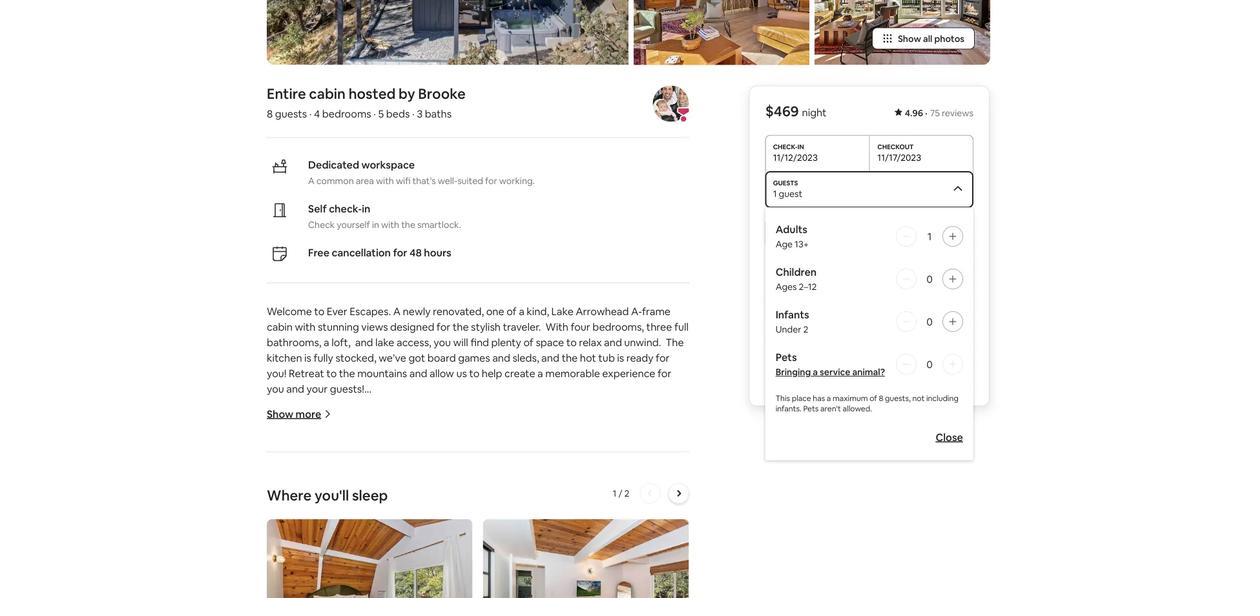 Task type: describe. For each thing, give the bounding box(es) containing it.
a- inside welcome to ever escapes. a newly renovated, one of a kind, lake arrowhead a-frame cabin with stunning views designed for the stylish traveler.  with four bedrooms, three full bathrooms, a loft,  and lake access, you will find plenty of space to relax and unwind.  the kitchen is fully stocked, we've got board games and sleds, and the hot tub is ready for you! retreat to the mountains and allow us to help create a memorable experience for you and your guests!
[[631, 305, 642, 318]]

cancellation
[[332, 246, 391, 260]]

$469 for $469 x 5 nights
[[766, 286, 790, 299]]

2 horizontal spatial living
[[625, 507, 649, 520]]

overlooking
[[416, 476, 472, 489]]

1 horizontal spatial full
[[285, 476, 300, 489]]

pets bringing a service animal?
[[776, 351, 885, 378]]

reviews
[[942, 107, 974, 119]]

a left loft,
[[324, 336, 329, 349]]

beds
[[386, 107, 410, 121]]

kitchen inside welcome to ever escapes. a newly renovated, one of a kind, lake arrowhead a-frame cabin with stunning views designed for the stylish traveler.  with four bedrooms, three full bathrooms, a loft,  and lake access, you will find plenty of space to relax and unwind.  the kitchen is fully stocked, we've got board games and sleds, and the hot tub is ready for you! retreat to the mountains and allow us to help create a memorable experience for you and your guests!
[[267, 352, 302, 365]]

0 vertical spatial beautiful
[[475, 476, 517, 489]]

close button
[[930, 425, 970, 451]]

modern
[[389, 491, 426, 505]]

where
[[267, 486, 312, 505]]

views inside the want to stay in a cozy a-frame cabin with a unique/modern vibe? this is the spot! every detail in the cabin has been carefully thought out to provide an exceptional cabin experience that will make you want to stay! the entry level has  high vaulted ceilings with the full floor to ceiling windows overlooking beautiful views of the trees and lake. the entry level also includes a modern kitchen and two of the bedrooms and one bathroom. the dining room has seating for six + four at the bar & more if needed in the living room. the cozy & spacious living room has a large smart tv and the living room opens the the full length balcony with plenty of seating to roast marshmallows on our outdoor fireplace. when you go upstairs you can enjoy a beautiful sitting area with a view to relax or play games and also access one of the master bedrooms and bathrooms. downstairs, there is a beautiful bedroom with a connected bathroom (shower/bath combo) and co
[[519, 476, 546, 489]]

0 horizontal spatial living
[[365, 522, 390, 536]]

a frame view image
[[267, 0, 629, 65]]

0 vertical spatial service
[[800, 333, 834, 346]]

well-
[[438, 175, 458, 187]]

0 for pets
[[927, 358, 933, 371]]

2 horizontal spatial bedrooms
[[538, 491, 587, 505]]

to right view
[[601, 553, 612, 567]]

large
[[446, 522, 470, 536]]

you up windows
[[390, 460, 407, 473]]

allow
[[430, 367, 454, 380]]

arrowhead
[[576, 305, 629, 318]]

and down space
[[542, 352, 560, 365]]

11/17/2023
[[878, 152, 922, 164]]

workspace
[[362, 158, 415, 172]]

to down fully
[[327, 367, 337, 380]]

free cancellation for 48 hours
[[308, 246, 452, 260]]

0 vertical spatial cozy
[[348, 429, 370, 442]]

in right needed
[[596, 507, 604, 520]]

with right ceilings
[[663, 460, 684, 473]]

with
[[546, 321, 569, 334]]

and right tv
[[514, 522, 532, 536]]

1 horizontal spatial &
[[512, 507, 519, 520]]

1 living room image from the left
[[634, 0, 810, 65]]

a down when
[[267, 584, 273, 598]]

fully
[[314, 352, 333, 365]]

dedicated workspace a common area with wifi that's well-suited for working.
[[308, 158, 535, 187]]

allowed.
[[843, 404, 873, 414]]

with up bathrooms.
[[546, 553, 567, 567]]

self check-in check yourself in with the smartlock.
[[308, 202, 461, 230]]

airbnb
[[766, 333, 798, 346]]

you down you!
[[267, 383, 284, 396]]

stay
[[307, 429, 327, 442]]

1 guest
[[773, 188, 803, 200]]

to down with
[[567, 336, 577, 349]]

guests,
[[885, 394, 911, 404]]

2 vertical spatial beautiful
[[275, 584, 317, 598]]

tv
[[502, 522, 512, 536]]

$366
[[950, 333, 974, 346]]

has down "six"
[[420, 522, 436, 536]]

you left can
[[372, 553, 389, 567]]

for left 48
[[393, 246, 408, 260]]

length
[[283, 538, 314, 551]]

cleaning fee button
[[766, 309, 825, 323]]

in right yourself
[[372, 219, 379, 230]]

for right ready
[[656, 352, 670, 365]]

out
[[481, 445, 498, 458]]

access
[[342, 569, 375, 582]]

sitting
[[491, 553, 521, 567]]

a down windows
[[381, 491, 386, 505]]

two
[[486, 491, 505, 505]]

and down go
[[301, 569, 319, 582]]

common
[[317, 175, 354, 187]]

1 for 1 guest
[[773, 188, 777, 200]]

and down downstairs,
[[606, 584, 624, 598]]

for down unwind.
[[658, 367, 672, 380]]

games inside the want to stay in a cozy a-frame cabin with a unique/modern vibe? this is the spot! every detail in the cabin has been carefully thought out to provide an exceptional cabin experience that will make you want to stay! the entry level has  high vaulted ceilings with the full floor to ceiling windows overlooking beautiful views of the trees and lake. the entry level also includes a modern kitchen and two of the bedrooms and one bathroom. the dining room has seating for six + four at the bar & more if needed in the living room. the cozy & spacious living room has a large smart tv and the living room opens the the full length balcony with plenty of seating to roast marshmallows on our outdoor fireplace. when you go upstairs you can enjoy a beautiful sitting area with a view to relax or play games and also access one of the master bedrooms and bathrooms. downstairs, there is a beautiful bedroom with a connected bathroom (shower/bath combo) and co
[[267, 569, 299, 582]]

the inside welcome to ever escapes. a newly renovated, one of a kind, lake arrowhead a-frame cabin with stunning views designed for the stylish traveler.  with four bedrooms, three full bathrooms, a loft,  and lake access, you will find plenty of space to relax and unwind.  the kitchen is fully stocked, we've got board games and sleds, and the hot tub is ready for you! retreat to the mountains and allow us to help create a memorable experience for you and your guests!
[[666, 336, 684, 349]]

children ages 2–12
[[776, 265, 817, 293]]

2–12
[[799, 281, 817, 293]]

six
[[418, 507, 431, 520]]

in right detail
[[296, 445, 304, 458]]

show for show more
[[267, 408, 294, 421]]

bringing
[[776, 367, 811, 378]]

of up 'enjoy' on the bottom of the page
[[411, 538, 421, 551]]

lake
[[376, 336, 395, 349]]

and down the "vaulted" in the left bottom of the page
[[606, 476, 623, 489]]

and up 'at'
[[466, 491, 484, 505]]

0 vertical spatial level
[[521, 460, 542, 473]]

guest
[[779, 188, 803, 200]]

a inside 'dedicated workspace a common area with wifi that's well-suited for working.'
[[308, 175, 315, 187]]

this inside this place has a maximum of 8 guests, not including infants. pets aren't allowed.
[[776, 394, 790, 404]]

2 vertical spatial bedrooms
[[464, 569, 513, 582]]

us
[[457, 367, 467, 380]]

and up (shower/bath
[[515, 569, 533, 582]]

smart
[[472, 522, 500, 536]]

welcome to ever escapes. a newly renovated, one of a kind, lake arrowhead a-frame cabin with stunning views designed for the stylish traveler.  with four bedrooms, three full bathrooms, a loft,  and lake access, you will find plenty of space to relax and unwind.  the kitchen is fully stocked, we've got board games and sleds, and the hot tub is ready for you! retreat to the mountains and allow us to help create a memorable experience for you and your guests!
[[267, 305, 691, 396]]

has down includes
[[347, 507, 363, 520]]

for inside 'dedicated workspace a common area with wifi that's well-suited for working.'
[[485, 175, 498, 187]]

experience inside welcome to ever escapes. a newly renovated, one of a kind, lake arrowhead a-frame cabin with stunning views designed for the stylish traveler.  with four bedrooms, three full bathrooms, a loft,  and lake access, you will find plenty of space to relax and unwind.  the kitchen is fully stocked, we've got board games and sleds, and the hot tub is ready for you! retreat to the mountains and allow us to help create a memorable experience for you and your guests!
[[603, 367, 656, 380]]

you
[[817, 259, 832, 271]]

bedroom
[[319, 584, 364, 598]]

relax inside the want to stay in a cozy a-frame cabin with a unique/modern vibe? this is the spot! every detail in the cabin has been carefully thought out to provide an exceptional cabin experience that will make you want to stay! the entry level has  high vaulted ceilings with the full floor to ceiling windows overlooking beautiful views of the trees and lake. the entry level also includes a modern kitchen and two of the bedrooms and one bathroom. the dining room has seating for six + four at the bar & more if needed in the living room. the cozy & spacious living room has a large smart tv and the living room opens the the full length balcony with plenty of seating to roast marshmallows on our outdoor fireplace. when you go upstairs you can enjoy a beautiful sitting area with a view to relax or play games and also access one of the master bedrooms and bathrooms. downstairs, there is a beautiful bedroom with a connected bathroom (shower/bath combo) and co
[[614, 553, 637, 567]]

downstairs,
[[592, 569, 648, 582]]

with inside self check-in check yourself in with the smartlock.
[[381, 219, 399, 230]]

has up make
[[353, 445, 369, 458]]

1 vertical spatial cozy
[[287, 522, 310, 536]]

with inside welcome to ever escapes. a newly renovated, one of a kind, lake arrowhead a-frame cabin with stunning views designed for the stylish traveler.  with four bedrooms, three full bathrooms, a loft,  and lake access, you will find plenty of space to relax and unwind.  the kitchen is fully stocked, we've got board games and sleds, and the hot tub is ready for you! retreat to the mountains and allow us to help create a memorable experience for you and your guests!
[[295, 321, 316, 334]]

there
[[650, 569, 676, 582]]

balcony
[[316, 538, 354, 551]]

every
[[652, 429, 678, 442]]

you down length on the bottom
[[297, 553, 315, 567]]

48
[[410, 246, 422, 260]]

stocked,
[[336, 352, 377, 365]]

your
[[307, 383, 328, 396]]

of up sleds, at the bottom of page
[[524, 336, 534, 349]]

children group
[[776, 265, 964, 293]]

self
[[308, 202, 327, 216]]

to left 'stay'
[[295, 429, 305, 442]]

that
[[322, 460, 342, 473]]

and up the stocked,
[[355, 336, 373, 349]]

0 vertical spatial also
[[318, 491, 337, 505]]

1 vertical spatial seating
[[423, 538, 458, 551]]

with inside 'dedicated workspace a common area with wifi that's well-suited for working.'
[[376, 175, 394, 187]]

one inside welcome to ever escapes. a newly renovated, one of a kind, lake arrowhead a-frame cabin with stunning views designed for the stylish traveler.  with four bedrooms, three full bathrooms, a loft,  and lake access, you will find plenty of space to relax and unwind.  the kitchen is fully stocked, we've got board games and sleds, and the hot tub is ready for you! retreat to the mountains and allow us to help create a memorable experience for you and your guests!
[[487, 305, 505, 318]]

check
[[308, 219, 335, 230]]

adults
[[776, 223, 808, 236]]

won't
[[834, 259, 858, 271]]

or
[[639, 553, 649, 567]]

the up "bathroom."
[[649, 476, 668, 489]]

a left connected
[[389, 584, 394, 598]]

to left "ever"
[[314, 305, 325, 318]]

· left 4
[[309, 107, 312, 121]]

pets inside pets bringing a service animal?
[[776, 351, 797, 364]]

frame inside the want to stay in a cozy a-frame cabin with a unique/modern vibe? this is the spot! every detail in the cabin has been carefully thought out to provide an exceptional cabin experience that will make you want to stay! the entry level has  high vaulted ceilings with the full floor to ceiling windows overlooking beautiful views of the trees and lake. the entry level also includes a modern kitchen and two of the bedrooms and one bathroom. the dining room has seating for six + four at the bar & more if needed in the living room. the cozy & spacious living room has a large smart tv and the living room opens the the full length balcony with plenty of seating to roast marshmallows on our outdoor fireplace. when you go upstairs you can enjoy a beautiful sitting area with a view to relax or play games and also access one of the master bedrooms and bathrooms. downstairs, there is a beautiful bedroom with a connected bathroom (shower/bath combo) and co
[[383, 429, 412, 442]]

pets inside this place has a maximum of 8 guests, not including infants. pets aren't allowed.
[[804, 404, 819, 414]]

ready
[[627, 352, 654, 365]]

1 horizontal spatial living
[[553, 522, 577, 536]]

(shower/bath
[[501, 584, 565, 598]]

cabin up 'that'
[[325, 445, 350, 458]]

+
[[433, 507, 439, 520]]

0 vertical spatial fee
[[810, 309, 825, 323]]

service inside pets bringing a service animal?
[[820, 367, 851, 378]]

$250
[[950, 309, 974, 323]]

enjoy
[[411, 553, 436, 567]]

you'll
[[315, 486, 349, 505]]

a up 'thought'
[[465, 429, 471, 442]]

0 horizontal spatial room
[[319, 507, 344, 520]]

infants
[[776, 308, 810, 321]]

bedrooms inside entire cabin hosted by brooke 8 guests · 4 bedrooms · 5 beds · 3 baths
[[322, 107, 371, 121]]

this inside the want to stay in a cozy a-frame cabin with a unique/modern vibe? this is the spot! every detail in the cabin has been carefully thought out to provide an exceptional cabin experience that will make you want to stay! the entry level has  high vaulted ceilings with the full floor to ceiling windows overlooking beautiful views of the trees and lake. the entry level also includes a modern kitchen and two of the bedrooms and one bathroom. the dining room has seating for six + four at the bar & more if needed in the living room. the cozy & spacious living room has a large smart tv and the living room opens the the full length balcony with plenty of seating to roast marshmallows on our outdoor fireplace. when you go upstairs you can enjoy a beautiful sitting area with a view to relax or play games and also access one of the master bedrooms and bathrooms. downstairs, there is a beautiful bedroom with a connected bathroom (shower/bath combo) and co
[[576, 429, 596, 442]]

mountains
[[358, 367, 407, 380]]

0 for children
[[927, 272, 933, 286]]

not
[[913, 394, 925, 404]]

2 horizontal spatial room
[[580, 522, 605, 536]]

in up yourself
[[362, 202, 371, 216]]

is right there
[[678, 569, 685, 582]]

three
[[647, 321, 672, 334]]

8 inside this place has a maximum of 8 guests, not including infants. pets aren't allowed.
[[879, 394, 884, 404]]

5 inside entire cabin hosted by brooke 8 guests · 4 bedrooms · 5 beds · 3 baths
[[378, 107, 384, 121]]

is right the tub
[[617, 352, 625, 365]]

needed
[[557, 507, 594, 520]]

kitchen inside the want to stay in a cozy a-frame cabin with a unique/modern vibe? this is the spot! every detail in the cabin has been carefully thought out to provide an exceptional cabin experience that will make you want to stay! the entry level has  high vaulted ceilings with the full floor to ceiling windows overlooking beautiful views of the trees and lake. the entry level also includes a modern kitchen and two of the bedrooms and one bathroom. the dining room has seating for six + four at the bar & more if needed in the living room. the cozy & spacious living room has a large smart tv and the living room opens the the full length balcony with plenty of seating to roast marshmallows on our outdoor fireplace. when you go upstairs you can enjoy a beautiful sitting area with a view to relax or play games and also access one of the master bedrooms and bathrooms. downstairs, there is a beautiful bedroom with a connected bathroom (shower/bath combo) and co
[[429, 491, 464, 505]]

stylish
[[471, 321, 501, 334]]

to right out
[[500, 445, 510, 458]]

to down 'that'
[[327, 476, 337, 489]]

upstairs
[[332, 553, 369, 567]]

of up if at the left of the page
[[548, 476, 558, 489]]

bathrooms.
[[535, 569, 590, 582]]

want to stay in a cozy a-frame cabin with a unique/modern vibe? this is the spot! every detail in the cabin has been carefully thought out to provide an exceptional cabin experience that will make you want to stay! the entry level has  high vaulted ceilings with the full floor to ceiling windows overlooking beautiful views of the trees and lake. the entry level also includes a modern kitchen and two of the bedrooms and one bathroom. the dining room has seating for six + four at the bar & more if needed in the living room. the cozy & spacious living room has a large smart tv and the living room opens the the full length balcony with plenty of seating to roast marshmallows on our outdoor fireplace. when you go upstairs you can enjoy a beautiful sitting area with a view to relax or play games and also access one of the master bedrooms and bathrooms. downstairs, there is a beautiful bedroom with a connected bathroom (shower/bath combo) and co
[[267, 429, 690, 598]]

relax inside welcome to ever escapes. a newly renovated, one of a kind, lake arrowhead a-frame cabin with stunning views designed for the stylish traveler.  with four bedrooms, three full bathrooms, a loft,  and lake access, you will find plenty of space to relax and unwind.  the kitchen is fully stocked, we've got board games and sleds, and the hot tub is ready for you! retreat to the mountains and allow us to help create a memorable experience for you and your guests!
[[579, 336, 602, 349]]

taxes
[[827, 377, 854, 390]]

0 horizontal spatial more
[[296, 408, 321, 421]]

and down retreat
[[287, 383, 304, 396]]

including
[[927, 394, 959, 404]]

0 horizontal spatial full
[[267, 538, 281, 551]]

0 for infants
[[927, 315, 933, 328]]

with down access
[[366, 584, 387, 598]]

dining
[[287, 507, 317, 520]]

can
[[391, 553, 408, 567]]

total
[[766, 377, 790, 390]]

4.96 · 75 reviews
[[905, 107, 974, 119]]

· down hosted
[[374, 107, 376, 121]]

1 vertical spatial one
[[609, 491, 627, 505]]

cabin inside welcome to ever escapes. a newly renovated, one of a kind, lake arrowhead a-frame cabin with stunning views designed for the stylish traveler.  with four bedrooms, three full bathrooms, a loft,  and lake access, you will find plenty of space to relax and unwind.  the kitchen is fully stocked, we've got board games and sleds, and the hot tub is ready for you! retreat to the mountains and allow us to help create a memorable experience for you and your guests!
[[267, 321, 293, 334]]

infants group
[[776, 308, 964, 335]]

in right 'stay'
[[329, 429, 337, 442]]

show more
[[267, 408, 321, 421]]

photos
[[935, 33, 965, 44]]

lake
[[552, 305, 574, 318]]

for down renovated,
[[437, 321, 451, 334]]

cabin inside entire cabin hosted by brooke 8 guests · 4 bedrooms · 5 beds · 3 baths
[[309, 85, 346, 103]]

windows
[[372, 476, 414, 489]]

and down bedrooms, in the bottom of the page
[[604, 336, 622, 349]]

2 living room image from the left
[[815, 0, 991, 65]]



Task type: vqa. For each thing, say whether or not it's contained in the screenshot.
of
yes



Task type: locate. For each thing, give the bounding box(es) containing it.
1 vertical spatial beautiful
[[447, 553, 489, 567]]

1 inside adults group
[[928, 230, 932, 243]]

a right 'create'
[[538, 367, 543, 380]]

0 vertical spatial 1
[[773, 188, 777, 200]]

$469 for $469 night
[[766, 102, 799, 120]]

infants.
[[776, 404, 802, 414]]

also
[[318, 491, 337, 505], [321, 569, 340, 582]]

1 vertical spatial full
[[285, 476, 300, 489]]

working.
[[499, 175, 535, 187]]

0 vertical spatial entry
[[493, 460, 518, 473]]

0 horizontal spatial one
[[377, 569, 395, 582]]

2 horizontal spatial one
[[609, 491, 627, 505]]

adults group
[[776, 223, 964, 250]]

1 horizontal spatial room
[[392, 522, 417, 536]]

hosted
[[349, 85, 396, 103]]

0 horizontal spatial will
[[344, 460, 359, 473]]

kitchen up you!
[[267, 352, 302, 365]]

1 horizontal spatial cozy
[[348, 429, 370, 442]]

show up want
[[267, 408, 294, 421]]

where you'll sleep region
[[262, 484, 694, 598]]

living room image
[[634, 0, 810, 65], [815, 0, 991, 65]]

animal?
[[853, 367, 885, 378]]

0 vertical spatial games
[[458, 352, 490, 365]]

1 vertical spatial show
[[267, 408, 294, 421]]

1 horizontal spatial 1
[[773, 188, 777, 200]]

full right three
[[675, 321, 689, 334]]

1 vertical spatial more
[[521, 507, 546, 520]]

level down provide on the bottom of page
[[521, 460, 542, 473]]

free
[[308, 246, 330, 260]]

0 vertical spatial relax
[[579, 336, 602, 349]]

also down floor
[[318, 491, 337, 505]]

$469
[[766, 102, 799, 120], [766, 286, 790, 299]]

2 for infants
[[804, 324, 809, 335]]

1 horizontal spatial a
[[393, 305, 401, 318]]

1 vertical spatial will
[[344, 460, 359, 473]]

1 vertical spatial 5
[[800, 286, 805, 299]]

&
[[512, 507, 519, 520], [312, 522, 319, 536]]

1 horizontal spatial this
[[776, 394, 790, 404]]

0 vertical spatial experience
[[603, 367, 656, 380]]

king suite- bedroom #1 image
[[483, 520, 689, 598], [483, 520, 689, 598]]

this
[[776, 394, 790, 404], [576, 429, 596, 442]]

cozy up length on the bottom
[[287, 522, 310, 536]]

full inside welcome to ever escapes. a newly renovated, one of a kind, lake arrowhead a-frame cabin with stunning views designed for the stylish traveler.  with four bedrooms, three full bathrooms, a loft,  and lake access, you will find plenty of space to relax and unwind.  the kitchen is fully stocked, we've got board games and sleds, and the hot tub is ready for you! retreat to the mountains and allow us to help create a memorable experience for you and your guests!
[[675, 321, 689, 334]]

1 vertical spatial kitchen
[[429, 491, 464, 505]]

total before taxes
[[766, 377, 854, 390]]

1 vertical spatial views
[[519, 476, 546, 489]]

stay!
[[448, 460, 470, 473]]

1 horizontal spatial show
[[898, 33, 922, 44]]

0 horizontal spatial a
[[308, 175, 315, 187]]

0 vertical spatial 0
[[927, 272, 933, 286]]

0 vertical spatial more
[[296, 408, 321, 421]]

0 horizontal spatial cozy
[[287, 522, 310, 536]]

cabin up 4
[[309, 85, 346, 103]]

$469 left night
[[766, 102, 799, 120]]

opens
[[607, 522, 637, 536]]

2 vertical spatial full
[[267, 538, 281, 551]]

0 horizontal spatial 2
[[625, 488, 630, 500]]

0 inside pets group
[[927, 358, 933, 371]]

1 horizontal spatial kitchen
[[429, 491, 464, 505]]

2 vertical spatial 1
[[613, 488, 617, 500]]

view
[[577, 553, 599, 567]]

to up overlooking on the left of the page
[[436, 460, 446, 473]]

suited
[[458, 175, 483, 187]]

games down when
[[267, 569, 299, 582]]

bedroom #2- king image
[[267, 520, 473, 598], [267, 520, 473, 598]]

ages
[[776, 281, 797, 293]]

1 vertical spatial experience
[[267, 460, 320, 473]]

floor
[[302, 476, 324, 489]]

you up board at bottom left
[[434, 336, 451, 349]]

· left 75
[[926, 107, 928, 119]]

cleaning fee
[[766, 309, 825, 323]]

frame up three
[[642, 305, 671, 318]]

1 horizontal spatial area
[[523, 553, 544, 567]]

fee up pets bringing a service animal? on the right of page
[[836, 333, 852, 346]]

to down large
[[461, 538, 471, 551]]

1 vertical spatial entry
[[267, 491, 292, 505]]

2 horizontal spatial 1
[[928, 230, 932, 243]]

0 vertical spatial one
[[487, 305, 505, 318]]

1 vertical spatial 8
[[879, 394, 884, 404]]

2 $469 from the top
[[766, 286, 790, 299]]

spot!
[[626, 429, 650, 442]]

1 for 1 / 2
[[613, 488, 617, 500]]

a inside this place has a maximum of 8 guests, not including infants. pets aren't allowed.
[[827, 394, 831, 404]]

a left common at the top of the page
[[308, 175, 315, 187]]

room down modern
[[392, 522, 417, 536]]

master
[[428, 569, 462, 582]]

0 horizontal spatial pets
[[776, 351, 797, 364]]

$469 x 5 nights button
[[766, 286, 837, 299]]

has down the an
[[544, 460, 561, 473]]

detail
[[267, 445, 294, 458]]

sleds,
[[513, 352, 539, 365]]

·
[[926, 107, 928, 119], [309, 107, 312, 121], [374, 107, 376, 121], [412, 107, 415, 121]]

0 vertical spatial a
[[308, 175, 315, 187]]

check-
[[329, 202, 362, 216]]

0 horizontal spatial games
[[267, 569, 299, 582]]

pets group
[[776, 351, 964, 378]]

1 vertical spatial relax
[[614, 553, 637, 567]]

3 0 from the top
[[927, 358, 933, 371]]

on
[[570, 538, 582, 551]]

want
[[410, 460, 433, 473]]

a up master
[[439, 553, 444, 567]]

full left floor
[[285, 476, 300, 489]]

room up our
[[580, 522, 605, 536]]

traveler.
[[503, 321, 541, 334]]

8
[[267, 107, 273, 121], [879, 394, 884, 404]]

you!
[[267, 367, 287, 380]]

0 horizontal spatial this
[[576, 429, 596, 442]]

1 horizontal spatial one
[[487, 305, 505, 318]]

to right us
[[469, 367, 480, 380]]

0 horizontal spatial entry
[[267, 491, 292, 505]]

to
[[314, 305, 325, 318], [567, 336, 577, 349], [327, 367, 337, 380], [469, 367, 480, 380], [295, 429, 305, 442], [500, 445, 510, 458], [436, 460, 446, 473], [327, 476, 337, 489], [461, 538, 471, 551], [601, 553, 612, 567]]

0 vertical spatial kitchen
[[267, 352, 302, 365]]

cabin up carefully at left bottom
[[414, 429, 440, 442]]

full
[[675, 321, 689, 334], [285, 476, 300, 489], [267, 538, 281, 551]]

is up retreat
[[304, 352, 312, 365]]

trees
[[579, 476, 603, 489]]

and up 'help'
[[493, 352, 511, 365]]

also down go
[[321, 569, 340, 582]]

1 inside popup button
[[773, 188, 777, 200]]

bedrooms
[[322, 107, 371, 121], [538, 491, 587, 505], [464, 569, 513, 582]]

1 vertical spatial a
[[393, 305, 401, 318]]

with up free cancellation for 48 hours
[[381, 219, 399, 230]]

1 horizontal spatial views
[[519, 476, 546, 489]]

0 vertical spatial a-
[[631, 305, 642, 318]]

of right two
[[507, 491, 517, 505]]

area inside 'dedicated workspace a common area with wifi that's well-suited for working.'
[[356, 175, 374, 187]]

bathroom.
[[630, 491, 680, 505]]

1 vertical spatial bedrooms
[[538, 491, 587, 505]]

1 vertical spatial level
[[295, 491, 316, 505]]

area inside the want to stay in a cozy a-frame cabin with a unique/modern vibe? this is the spot! every detail in the cabin has been carefully thought out to provide an exceptional cabin experience that will make you want to stay! the entry level has  high vaulted ceilings with the full floor to ceiling windows overlooking beautiful views of the trees and lake. the entry level also includes a modern kitchen and two of the bedrooms and one bathroom. the dining room has seating for six + four at the bar & more if needed in the living room. the cozy & spacious living room has a large smart tv and the living room opens the the full length balcony with plenty of seating to roast marshmallows on our outdoor fireplace. when you go upstairs you can enjoy a beautiful sitting area with a view to relax or play games and also access one of the master bedrooms and bathrooms. downstairs, there is a beautiful bedroom with a connected bathroom (shower/bath combo) and co
[[523, 553, 544, 567]]

1 vertical spatial $469
[[766, 286, 790, 299]]

1 vertical spatial also
[[321, 569, 340, 582]]

when
[[267, 553, 295, 567]]

with up upstairs
[[356, 538, 377, 551]]

4.96
[[905, 107, 924, 119]]

· left 3
[[412, 107, 415, 121]]

$2,961
[[943, 377, 974, 390]]

1 horizontal spatial more
[[521, 507, 546, 520]]

show more button
[[267, 408, 332, 421]]

plenty inside welcome to ever escapes. a newly renovated, one of a kind, lake arrowhead a-frame cabin with stunning views designed for the stylish traveler.  with four bedrooms, three full bathrooms, a loft,  and lake access, you will find plenty of space to relax and unwind.  the kitchen is fully stocked, we've got board games and sleds, and the hot tub is ready for you! retreat to the mountains and allow us to help create a memorable experience for you and your guests!
[[492, 336, 522, 349]]

one down lake. at the bottom
[[609, 491, 627, 505]]

1 horizontal spatial a-
[[631, 305, 642, 318]]

1 vertical spatial this
[[576, 429, 596, 442]]

0 inside "infants" group
[[927, 315, 933, 328]]

1 horizontal spatial fee
[[836, 333, 852, 346]]

cozy
[[348, 429, 370, 442], [287, 522, 310, 536]]

0 horizontal spatial experience
[[267, 460, 320, 473]]

the down where
[[267, 507, 285, 520]]

experience down ready
[[603, 367, 656, 380]]

of up allowed.
[[870, 394, 878, 404]]

0 vertical spatial plenty
[[492, 336, 522, 349]]

8 left guests,
[[879, 394, 884, 404]]

newly
[[403, 305, 431, 318]]

1 horizontal spatial entry
[[493, 460, 518, 473]]

beautiful
[[475, 476, 517, 489], [447, 553, 489, 567], [275, 584, 317, 598]]

a down +
[[438, 522, 444, 536]]

baths
[[425, 107, 452, 121]]

a up traveler. on the left
[[519, 305, 525, 318]]

exceptional
[[565, 445, 620, 458]]

of down can
[[397, 569, 407, 582]]

an
[[551, 445, 563, 458]]

for inside the want to stay in a cozy a-frame cabin with a unique/modern vibe? this is the spot! every detail in the cabin has been carefully thought out to provide an exceptional cabin experience that will make you want to stay! the entry level has  high vaulted ceilings with the full floor to ceiling windows overlooking beautiful views of the trees and lake. the entry level also includes a modern kitchen and two of the bedrooms and one bathroom. the dining room has seating for six + four at the bar & more if needed in the living room. the cozy & spacious living room has a large smart tv and the living room opens the the full length balcony with plenty of seating to roast marshmallows on our outdoor fireplace. when you go upstairs you can enjoy a beautiful sitting area with a view to relax or play games and also access one of the master bedrooms and bathrooms. downstairs, there is a beautiful bedroom with a connected bathroom (shower/bath combo) and co
[[402, 507, 416, 520]]

more inside the want to stay in a cozy a-frame cabin with a unique/modern vibe? this is the spot! every detail in the cabin has been carefully thought out to provide an exceptional cabin experience that will make you want to stay! the entry level has  high vaulted ceilings with the full floor to ceiling windows overlooking beautiful views of the trees and lake. the entry level also includes a modern kitchen and two of the bedrooms and one bathroom. the dining room has seating for six + four at the bar & more if needed in the living room. the cozy & spacious living room has a large smart tv and the living room opens the the full length balcony with plenty of seating to roast marshmallows on our outdoor fireplace. when you go upstairs you can enjoy a beautiful sitting area with a view to relax or play games and also access one of the master bedrooms and bathrooms. downstairs, there is a beautiful bedroom with a connected bathroom (shower/bath combo) and co
[[521, 507, 546, 520]]

experience inside the want to stay in a cozy a-frame cabin with a unique/modern vibe? this is the spot! every detail in the cabin has been carefully thought out to provide an exceptional cabin experience that will make you want to stay! the entry level has  high vaulted ceilings with the full floor to ceiling windows overlooking beautiful views of the trees and lake. the entry level also includes a modern kitchen and two of the bedrooms and one bathroom. the dining room has seating for six + four at the bar & more if needed in the living room. the cozy & spacious living room has a large smart tv and the living room opens the the full length balcony with plenty of seating to roast marshmallows on our outdoor fireplace. when you go upstairs you can enjoy a beautiful sitting area with a view to relax or play games and also access one of the master bedrooms and bathrooms. downstairs, there is a beautiful bedroom with a connected bathroom (shower/bath combo) and co
[[267, 460, 320, 473]]

0 horizontal spatial living room image
[[634, 0, 810, 65]]

got
[[409, 352, 425, 365]]

1 vertical spatial 2
[[625, 488, 630, 500]]

0 vertical spatial $469
[[766, 102, 799, 120]]

go
[[317, 553, 330, 567]]

games inside welcome to ever escapes. a newly renovated, one of a kind, lake arrowhead a-frame cabin with stunning views designed for the stylish traveler.  with four bedrooms, three full bathrooms, a loft,  and lake access, you will find plenty of space to relax and unwind.  the kitchen is fully stocked, we've got board games and sleds, and the hot tub is ready for you! retreat to the mountains and allow us to help create a memorable experience for you and your guests!
[[458, 352, 490, 365]]

bedrooms right 4
[[322, 107, 371, 121]]

a inside pets bringing a service animal?
[[813, 367, 818, 378]]

help
[[482, 367, 503, 380]]

brooke is a superhost. learn more about brooke. image
[[653, 86, 689, 122], [653, 86, 689, 122]]

0 vertical spatial frame
[[642, 305, 671, 318]]

outdoor
[[603, 538, 642, 551]]

1 horizontal spatial games
[[458, 352, 490, 365]]

will inside the want to stay in a cozy a-frame cabin with a unique/modern vibe? this is the spot! every detail in the cabin has been carefully thought out to provide an exceptional cabin experience that will make you want to stay! the entry level has  high vaulted ceilings with the full floor to ceiling windows overlooking beautiful views of the trees and lake. the entry level also includes a modern kitchen and two of the bedrooms and one bathroom. the dining room has seating for six + four at the bar & more if needed in the living room. the cozy & spacious living room has a large smart tv and the living room opens the the full length balcony with plenty of seating to roast marshmallows on our outdoor fireplace. when you go upstairs you can enjoy a beautiful sitting area with a view to relax or play games and also access one of the master bedrooms and bathrooms. downstairs, there is a beautiful bedroom with a connected bathroom (shower/bath combo) and co
[[344, 460, 359, 473]]

of
[[507, 305, 517, 318], [524, 336, 534, 349], [870, 394, 878, 404], [548, 476, 558, 489], [507, 491, 517, 505], [411, 538, 421, 551], [397, 569, 407, 582]]

with
[[376, 175, 394, 187], [381, 219, 399, 230], [295, 321, 316, 334], [442, 429, 463, 442], [663, 460, 684, 473], [356, 538, 377, 551], [546, 553, 567, 567], [366, 584, 387, 598]]

a- up bedrooms, in the bottom of the page
[[631, 305, 642, 318]]

and down got
[[410, 367, 428, 380]]

board
[[428, 352, 456, 365]]

kitchen down overlooking on the left of the page
[[429, 491, 464, 505]]

for right suited at the left
[[485, 175, 498, 187]]

a inside welcome to ever escapes. a newly renovated, one of a kind, lake arrowhead a-frame cabin with stunning views designed for the stylish traveler.  with four bedrooms, three full bathrooms, a loft,  and lake access, you will find plenty of space to relax and unwind.  the kitchen is fully stocked, we've got board games and sleds, and the hot tub is ready for you! retreat to the mountains and allow us to help create a memorable experience for you and your guests!
[[393, 305, 401, 318]]

1 vertical spatial a-
[[372, 429, 383, 442]]

with down workspace
[[376, 175, 394, 187]]

the up length on the bottom
[[267, 522, 285, 536]]

for left "six"
[[402, 507, 416, 520]]

0 horizontal spatial 8
[[267, 107, 273, 121]]

1 horizontal spatial bedrooms
[[464, 569, 513, 582]]

close
[[936, 431, 964, 444]]

will up ceiling
[[344, 460, 359, 473]]

0 horizontal spatial kitchen
[[267, 352, 302, 365]]

relax down outdoor
[[614, 553, 637, 567]]

place
[[792, 394, 812, 404]]

cleaning
[[766, 309, 807, 323]]

more up 'stay'
[[296, 408, 321, 421]]

the down three
[[666, 336, 684, 349]]

0 vertical spatial 2
[[804, 324, 809, 335]]

1 horizontal spatial 8
[[879, 394, 884, 404]]

entry down out
[[493, 460, 518, 473]]

views inside welcome to ever escapes. a newly renovated, one of a kind, lake arrowhead a-frame cabin with stunning views designed for the stylish traveler.  with four bedrooms, three full bathrooms, a loft,  and lake access, you will find plenty of space to relax and unwind.  the kitchen is fully stocked, we've got board games and sleds, and the hot tub is ready for you! retreat to the mountains and allow us to help create a memorable experience for you and your guests!
[[361, 321, 388, 334]]

0 vertical spatial four
[[571, 321, 591, 334]]

0 vertical spatial &
[[512, 507, 519, 520]]

a
[[308, 175, 315, 187], [393, 305, 401, 318]]

lake.
[[626, 476, 647, 489]]

1 $469 from the top
[[766, 102, 799, 120]]

2
[[804, 324, 809, 335], [625, 488, 630, 500]]

entire
[[267, 85, 306, 103]]

show left all
[[898, 33, 922, 44]]

cabin down spot! at the bottom of page
[[622, 445, 648, 458]]

has inside this place has a maximum of 8 guests, not including infants. pets aren't allowed.
[[813, 394, 825, 404]]

$469 left x
[[766, 286, 790, 299]]

2 inside where you'll sleep region
[[625, 488, 630, 500]]

if
[[549, 507, 555, 520]]

0 vertical spatial seating
[[365, 507, 400, 520]]

2 inside infants under 2
[[804, 324, 809, 335]]

/
[[619, 488, 623, 500]]

a left view
[[569, 553, 575, 567]]

living up opens
[[625, 507, 649, 520]]

with up bathrooms,
[[295, 321, 316, 334]]

2 for 1
[[625, 488, 630, 500]]

at
[[463, 507, 473, 520]]

0 inside children group
[[927, 272, 933, 286]]

1 vertical spatial frame
[[383, 429, 412, 442]]

cozy up make
[[348, 429, 370, 442]]

show inside button
[[898, 33, 922, 44]]

is up exceptional
[[598, 429, 605, 442]]

1 vertical spatial &
[[312, 522, 319, 536]]

1 horizontal spatial 2
[[804, 324, 809, 335]]

has
[[813, 394, 825, 404], [353, 445, 369, 458], [544, 460, 561, 473], [347, 507, 363, 520], [420, 522, 436, 536]]

frame inside welcome to ever escapes. a newly renovated, one of a kind, lake arrowhead a-frame cabin with stunning views designed for the stylish traveler.  with four bedrooms, three full bathrooms, a loft,  and lake access, you will find plenty of space to relax and unwind.  the kitchen is fully stocked, we've got board games and sleds, and the hot tub is ready for you! retreat to the mountains and allow us to help create a memorable experience for you and your guests!
[[642, 305, 671, 318]]

a right bringing
[[813, 367, 818, 378]]

1 horizontal spatial 5
[[800, 286, 805, 299]]

show for show all photos
[[898, 33, 922, 44]]

and down trees
[[589, 491, 607, 505]]

1 for 1
[[928, 230, 932, 243]]

games down find
[[458, 352, 490, 365]]

age
[[776, 239, 793, 250]]

0 horizontal spatial level
[[295, 491, 316, 505]]

2 0 from the top
[[927, 315, 933, 328]]

0 horizontal spatial frame
[[383, 429, 412, 442]]

0 vertical spatial full
[[675, 321, 689, 334]]

more left if at the left of the page
[[521, 507, 546, 520]]

with up 'thought'
[[442, 429, 463, 442]]

plenty inside the want to stay in a cozy a-frame cabin with a unique/modern vibe? this is the spot! every detail in the cabin has been carefully thought out to provide an exceptional cabin experience that will make you want to stay! the entry level has  high vaulted ceilings with the full floor to ceiling windows overlooking beautiful views of the trees and lake. the entry level also includes a modern kitchen and two of the bedrooms and one bathroom. the dining room has seating for six + four at the bar & more if needed in the living room. the cozy & spacious living room has a large smart tv and the living room opens the the full length balcony with plenty of seating to roast marshmallows on our outdoor fireplace. when you go upstairs you can enjoy a beautiful sitting area with a view to relax or play games and also access one of the master bedrooms and bathrooms. downstairs, there is a beautiful bedroom with a connected bathroom (shower/bath combo) and co
[[379, 538, 409, 551]]

this up infants. in the bottom right of the page
[[776, 394, 790, 404]]

the inside self check-in check yourself in with the smartlock.
[[401, 219, 416, 230]]

1 horizontal spatial will
[[453, 336, 469, 349]]

0 horizontal spatial &
[[312, 522, 319, 536]]

a right 'stay'
[[340, 429, 345, 442]]

0 vertical spatial bedrooms
[[322, 107, 371, 121]]

memorable
[[546, 367, 600, 380]]

make
[[362, 460, 388, 473]]

1 horizontal spatial pets
[[804, 404, 819, 414]]

seating down large
[[423, 538, 458, 551]]

1 horizontal spatial seating
[[423, 538, 458, 551]]

$469 night
[[766, 102, 827, 120]]

entire cabin hosted by brooke 8 guests · 4 bedrooms · 5 beds · 3 baths
[[267, 85, 466, 121]]

bedrooms up if at the left of the page
[[538, 491, 587, 505]]

the down out
[[473, 460, 491, 473]]

of up traveler. on the left
[[507, 305, 517, 318]]

0 horizontal spatial 5
[[378, 107, 384, 121]]

0 horizontal spatial 1
[[613, 488, 617, 500]]

0 horizontal spatial plenty
[[379, 538, 409, 551]]

bathroom
[[451, 584, 498, 598]]

8 inside entire cabin hosted by brooke 8 guests · 4 bedrooms · 5 beds · 3 baths
[[267, 107, 273, 121]]

1 vertical spatial 1
[[928, 230, 932, 243]]

four inside the want to stay in a cozy a-frame cabin with a unique/modern vibe? this is the spot! every detail in the cabin has been carefully thought out to provide an exceptional cabin experience that will make you want to stay! the entry level has  high vaulted ceilings with the full floor to ceiling windows overlooking beautiful views of the trees and lake. the entry level also includes a modern kitchen and two of the bedrooms and one bathroom. the dining room has seating for six + four at the bar & more if needed in the living room. the cozy & spacious living room has a large smart tv and the living room opens the the full length balcony with plenty of seating to roast marshmallows on our outdoor fireplace. when you go upstairs you can enjoy a beautiful sitting area with a view to relax or play games and also access one of the master bedrooms and bathrooms. downstairs, there is a beautiful bedroom with a connected bathroom (shower/bath combo) and co
[[442, 507, 461, 520]]

pets
[[776, 351, 797, 364], [804, 404, 819, 414]]

a- inside the want to stay in a cozy a-frame cabin with a unique/modern vibe? this is the spot! every detail in the cabin has been carefully thought out to provide an exceptional cabin experience that will make you want to stay! the entry level has  high vaulted ceilings with the full floor to ceiling windows overlooking beautiful views of the trees and lake. the entry level also includes a modern kitchen and two of the bedrooms and one bathroom. the dining room has seating for six + four at the bar & more if needed in the living room. the cozy & spacious living room has a large smart tv and the living room opens the the full length balcony with plenty of seating to roast marshmallows on our outdoor fireplace. when you go upstairs you can enjoy a beautiful sitting area with a view to relax or play games and also access one of the master bedrooms and bathrooms. downstairs, there is a beautiful bedroom with a connected bathroom (shower/bath combo) and co
[[372, 429, 383, 442]]

views down provide on the bottom of page
[[519, 476, 546, 489]]

the
[[666, 336, 684, 349], [473, 460, 491, 473], [649, 476, 668, 489], [267, 507, 285, 520], [267, 522, 285, 536]]

this place has a maximum of 8 guests, not including infants. pets aren't allowed.
[[776, 394, 959, 414]]

service
[[800, 333, 834, 346], [820, 367, 851, 378]]

1 inside where you'll sleep region
[[613, 488, 617, 500]]

1 vertical spatial plenty
[[379, 538, 409, 551]]

entry
[[493, 460, 518, 473], [267, 491, 292, 505]]

beautiful down the roast
[[447, 553, 489, 567]]

four inside welcome to ever escapes. a newly renovated, one of a kind, lake arrowhead a-frame cabin with stunning views designed for the stylish traveler.  with four bedrooms, three full bathrooms, a loft,  and lake access, you will find plenty of space to relax and unwind.  the kitchen is fully stocked, we've got board games and sleds, and the hot tub is ready for you! retreat to the mountains and allow us to help create a memorable experience for you and your guests!
[[571, 321, 591, 334]]

beautiful down when
[[275, 584, 317, 598]]

night
[[802, 106, 827, 119]]

2 horizontal spatial full
[[675, 321, 689, 334]]

a- up been
[[372, 429, 383, 442]]

will inside welcome to ever escapes. a newly renovated, one of a kind, lake arrowhead a-frame cabin with stunning views designed for the stylish traveler.  with four bedrooms, three full bathrooms, a loft,  and lake access, you will find plenty of space to relax and unwind.  the kitchen is fully stocked, we've got board games and sleds, and the hot tub is ready for you! retreat to the mountains and allow us to help create a memorable experience for you and your guests!
[[453, 336, 469, 349]]

2 vertical spatial 0
[[927, 358, 933, 371]]

find
[[471, 336, 489, 349]]

2 right under
[[804, 324, 809, 335]]

fee down nights
[[810, 309, 825, 323]]

1 0 from the top
[[927, 272, 933, 286]]

of inside this place has a maximum of 8 guests, not including infants. pets aren't allowed.
[[870, 394, 878, 404]]

bedrooms up bathroom
[[464, 569, 513, 582]]



